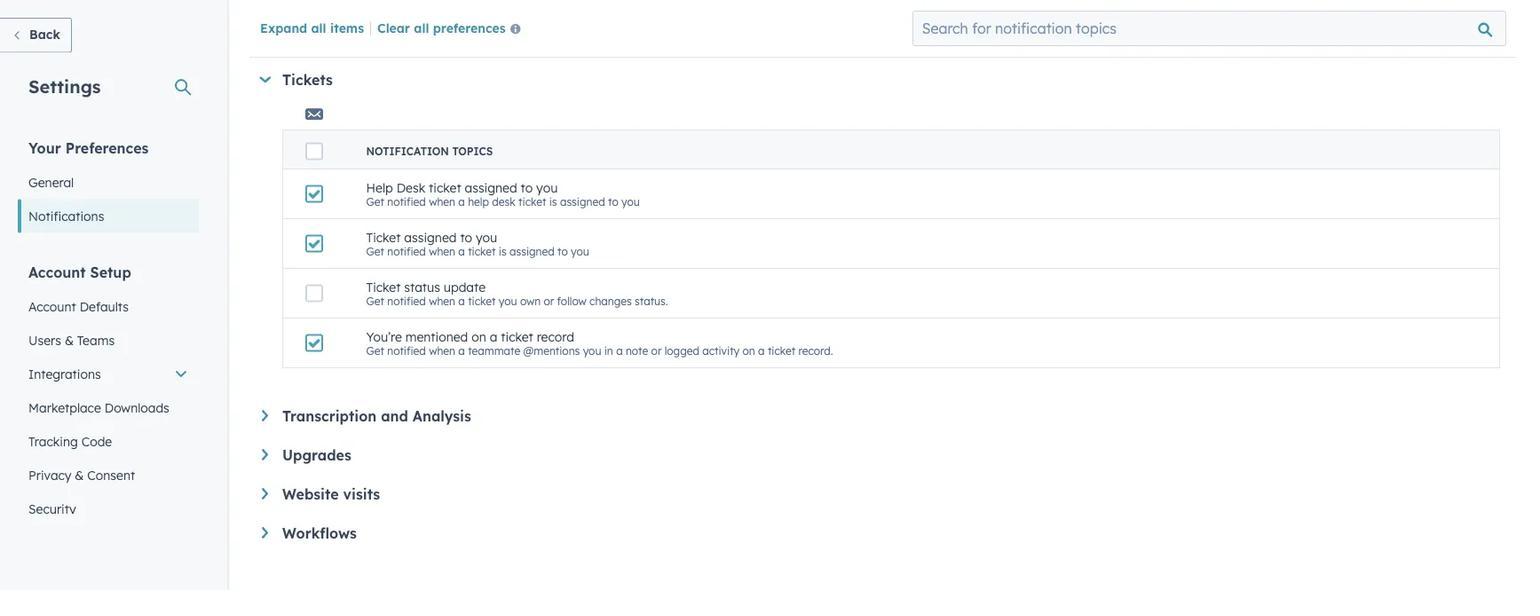 Task type: vqa. For each thing, say whether or not it's contained in the screenshot.
Privacy & Consent
yes



Task type: describe. For each thing, give the bounding box(es) containing it.
@mentions
[[523, 344, 580, 358]]

expand
[[260, 20, 307, 35]]

teammate
[[468, 344, 520, 358]]

desk
[[397, 180, 425, 195]]

follow
[[557, 295, 587, 308]]

privacy & consent link
[[18, 459, 199, 492]]

get inside you're mentioned on a ticket record get notified when a teammate @mentions you in a note or logged activity on a ticket record.
[[366, 344, 384, 358]]

transcription and analysis
[[282, 408, 471, 425]]

update
[[444, 279, 486, 295]]

or inside ticket status update get notified when a ticket you own or follow changes status.
[[544, 295, 554, 308]]

clear all preferences button
[[377, 18, 528, 40]]

ticket inside ticket assigned to you get notified when a ticket is assigned to you
[[468, 245, 496, 258]]

workflows
[[282, 525, 357, 543]]

topics
[[452, 145, 493, 158]]

website visits
[[282, 486, 380, 503]]

users & teams link
[[18, 324, 199, 357]]

caret image for upgrades
[[262, 449, 268, 461]]

activity
[[703, 344, 740, 358]]

when inside you're mentioned on a ticket record get notified when a teammate @mentions you in a note or logged activity on a ticket record.
[[429, 344, 455, 358]]

code
[[81, 434, 112, 449]]

you're
[[366, 329, 402, 344]]

clear
[[377, 20, 410, 35]]

settings
[[28, 75, 101, 97]]

website visits button
[[262, 486, 1501, 503]]

mentioned
[[405, 329, 468, 344]]

your preferences
[[28, 139, 149, 157]]

notification
[[366, 145, 449, 158]]

setup
[[90, 263, 131, 281]]

account setup element
[[18, 262, 199, 526]]

a right the in
[[616, 344, 623, 358]]

marketplace
[[28, 400, 101, 416]]

tickets button
[[259, 71, 1501, 89]]

Search for notification topics search field
[[913, 11, 1507, 46]]

security
[[28, 501, 76, 517]]

or inside you're mentioned on a ticket record get notified when a teammate @mentions you in a note or logged activity on a ticket record.
[[651, 344, 662, 358]]

tracking code
[[28, 434, 112, 449]]

notification topics
[[366, 145, 493, 158]]

status
[[404, 279, 440, 295]]

help
[[468, 195, 489, 208]]

1 horizontal spatial on
[[743, 344, 755, 358]]

expand all items
[[260, 20, 364, 35]]

desk
[[492, 195, 516, 208]]

your
[[28, 139, 61, 157]]

privacy & consent
[[28, 467, 135, 483]]

defaults
[[80, 299, 129, 314]]

preferences
[[65, 139, 149, 157]]

logged
[[665, 344, 700, 358]]

record.
[[799, 344, 833, 358]]

caret image for website visits
[[262, 488, 268, 500]]

teams
[[77, 333, 115, 348]]

status.
[[635, 295, 668, 308]]

upgrades button
[[262, 447, 1501, 464]]

assigned down topics
[[465, 180, 517, 195]]

get inside ticket assigned to you get notified when a ticket is assigned to you
[[366, 245, 384, 258]]

account defaults
[[28, 299, 129, 314]]

tickets
[[282, 71, 333, 89]]

your preferences element
[[18, 138, 199, 233]]

notified inside you're mentioned on a ticket record get notified when a teammate @mentions you in a note or logged activity on a ticket record.
[[387, 344, 426, 358]]

when inside help desk ticket assigned to you get notified when a help desk ticket is assigned to you
[[429, 195, 455, 208]]

all for clear
[[414, 20, 429, 35]]

is inside ticket assigned to you get notified when a ticket is assigned to you
[[499, 245, 507, 258]]

record
[[537, 329, 574, 344]]

get inside ticket status update get notified when a ticket you own or follow changes status.
[[366, 295, 384, 308]]

users & teams
[[28, 333, 115, 348]]

notifications
[[28, 208, 104, 224]]

upgrades
[[282, 447, 351, 464]]

security link
[[18, 492, 199, 526]]

is inside help desk ticket assigned to you get notified when a help desk ticket is assigned to you
[[549, 195, 557, 208]]

marketplace downloads
[[28, 400, 169, 416]]

ticket status update get notified when a ticket you own or follow changes status.
[[366, 279, 668, 308]]

ticket assigned to you get notified when a ticket is assigned to you
[[366, 229, 589, 258]]

privacy
[[28, 467, 71, 483]]

visits
[[343, 486, 380, 503]]



Task type: locate. For each thing, give the bounding box(es) containing it.
notified up you're
[[387, 295, 426, 308]]

you
[[536, 180, 558, 195], [622, 195, 640, 208], [476, 229, 497, 245], [571, 245, 589, 258], [499, 295, 517, 308], [583, 344, 601, 358]]

users
[[28, 333, 61, 348]]

caret image for transcription and analysis
[[262, 410, 268, 422]]

get left desk
[[366, 195, 384, 208]]

2 all from the left
[[414, 20, 429, 35]]

notified
[[387, 195, 426, 208], [387, 245, 426, 258], [387, 295, 426, 308], [387, 344, 426, 358]]

0 horizontal spatial &
[[65, 333, 74, 348]]

when inside ticket status update get notified when a ticket you own or follow changes status.
[[429, 295, 455, 308]]

3 notified from the top
[[387, 295, 426, 308]]

or
[[544, 295, 554, 308], [651, 344, 662, 358]]

when inside ticket assigned to you get notified when a ticket is assigned to you
[[429, 245, 455, 258]]

notified down notification
[[387, 195, 426, 208]]

4 get from the top
[[366, 344, 384, 358]]

caret image left transcription
[[262, 410, 268, 422]]

ticket left status
[[366, 279, 401, 295]]

1 horizontal spatial &
[[75, 467, 84, 483]]

consent
[[87, 467, 135, 483]]

0 vertical spatial caret image
[[262, 410, 268, 422]]

changes
[[590, 295, 632, 308]]

a down ticket status update get notified when a ticket you own or follow changes status.
[[490, 329, 498, 344]]

1 get from the top
[[366, 195, 384, 208]]

get up you're
[[366, 295, 384, 308]]

1 vertical spatial caret image
[[262, 527, 268, 539]]

a right status
[[458, 295, 465, 308]]

get down the help
[[366, 245, 384, 258]]

account for account setup
[[28, 263, 86, 281]]

ticket for ticket assigned to you
[[366, 229, 401, 245]]

caret image inside the upgrades dropdown button
[[262, 449, 268, 461]]

and
[[381, 408, 408, 425]]

0 horizontal spatial is
[[499, 245, 507, 258]]

note
[[626, 344, 648, 358]]

0 vertical spatial or
[[544, 295, 554, 308]]

caret image left upgrades
[[262, 449, 268, 461]]

1 horizontal spatial all
[[414, 20, 429, 35]]

caret image for workflows
[[262, 527, 268, 539]]

get inside help desk ticket assigned to you get notified when a help desk ticket is assigned to you
[[366, 195, 384, 208]]

help desk ticket assigned to you get notified when a help desk ticket is assigned to you
[[366, 180, 640, 208]]

assigned right desk
[[560, 195, 605, 208]]

2 account from the top
[[28, 299, 76, 314]]

when
[[429, 195, 455, 208], [429, 245, 455, 258], [429, 295, 455, 308], [429, 344, 455, 358]]

account up the account defaults
[[28, 263, 86, 281]]

1 caret image from the top
[[262, 410, 268, 422]]

caret image
[[260, 77, 271, 83], [262, 527, 268, 539]]

ticket inside ticket status update get notified when a ticket you own or follow changes status.
[[468, 295, 496, 308]]

0 vertical spatial account
[[28, 263, 86, 281]]

caret image inside website visits dropdown button
[[262, 488, 268, 500]]

1 vertical spatial or
[[651, 344, 662, 358]]

a inside ticket assigned to you get notified when a ticket is assigned to you
[[458, 245, 465, 258]]

marketplace downloads link
[[18, 391, 199, 425]]

general
[[28, 174, 74, 190]]

when right desk
[[429, 195, 455, 208]]

downloads
[[105, 400, 169, 416]]

a left "teammate"
[[458, 344, 465, 358]]

notified inside ticket status update get notified when a ticket you own or follow changes status.
[[387, 295, 426, 308]]

1 account from the top
[[28, 263, 86, 281]]

3 when from the top
[[429, 295, 455, 308]]

notified inside help desk ticket assigned to you get notified when a help desk ticket is assigned to you
[[387, 195, 426, 208]]

notified inside ticket assigned to you get notified when a ticket is assigned to you
[[387, 245, 426, 258]]

1 vertical spatial is
[[499, 245, 507, 258]]

4 when from the top
[[429, 344, 455, 358]]

3 caret image from the top
[[262, 488, 268, 500]]

back link
[[0, 18, 72, 53]]

integrations button
[[18, 357, 199, 391]]

1 when from the top
[[429, 195, 455, 208]]

a left help
[[458, 195, 465, 208]]

caret image inside transcription and analysis dropdown button
[[262, 410, 268, 422]]

& right the users at the left bottom
[[65, 333, 74, 348]]

account up the users at the left bottom
[[28, 299, 76, 314]]

when up mentioned
[[429, 295, 455, 308]]

3 get from the top
[[366, 295, 384, 308]]

& for privacy
[[75, 467, 84, 483]]

caret image left tickets
[[260, 77, 271, 83]]

caret image inside "workflows" dropdown button
[[262, 527, 268, 539]]

assigned up status
[[404, 229, 457, 245]]

0 horizontal spatial on
[[472, 329, 486, 344]]

you inside ticket status update get notified when a ticket you own or follow changes status.
[[499, 295, 517, 308]]

on right activity
[[743, 344, 755, 358]]

assigned up ticket status update get notified when a ticket you own or follow changes status.
[[510, 245, 555, 258]]

ticket inside ticket assigned to you get notified when a ticket is assigned to you
[[366, 229, 401, 245]]

is right desk
[[549, 195, 557, 208]]

on
[[472, 329, 486, 344], [743, 344, 755, 358]]

you're mentioned on a ticket record get notified when a teammate @mentions you in a note or logged activity on a ticket record.
[[366, 329, 833, 358]]

caret image left workflows
[[262, 527, 268, 539]]

transcription and analysis button
[[262, 408, 1501, 425]]

0 vertical spatial caret image
[[260, 77, 271, 83]]

1 ticket from the top
[[366, 229, 401, 245]]

a right activity
[[758, 344, 765, 358]]

general link
[[18, 166, 199, 199]]

or right own
[[544, 295, 554, 308]]

notified up status
[[387, 245, 426, 258]]

a up update
[[458, 245, 465, 258]]

all for expand
[[311, 20, 326, 35]]

on right mentioned
[[472, 329, 486, 344]]

caret image for tickets
[[260, 77, 271, 83]]

0 vertical spatial &
[[65, 333, 74, 348]]

or right note
[[651, 344, 662, 358]]

tracking
[[28, 434, 78, 449]]

all right the clear
[[414, 20, 429, 35]]

ticket
[[366, 229, 401, 245], [366, 279, 401, 295]]

1 notified from the top
[[387, 195, 426, 208]]

back
[[29, 27, 60, 42]]

get
[[366, 195, 384, 208], [366, 245, 384, 258], [366, 295, 384, 308], [366, 344, 384, 358]]

you inside you're mentioned on a ticket record get notified when a teammate @mentions you in a note or logged activity on a ticket record.
[[583, 344, 601, 358]]

clear all preferences
[[377, 20, 506, 35]]

tracking code link
[[18, 425, 199, 459]]

2 get from the top
[[366, 245, 384, 258]]

& for users
[[65, 333, 74, 348]]

preferences
[[433, 20, 506, 35]]

all left 'items'
[[311, 20, 326, 35]]

transcription
[[282, 408, 377, 425]]

& right privacy
[[75, 467, 84, 483]]

analysis
[[413, 408, 471, 425]]

is up ticket status update get notified when a ticket you own or follow changes status.
[[499, 245, 507, 258]]

website
[[282, 486, 339, 503]]

a inside ticket status update get notified when a ticket you own or follow changes status.
[[458, 295, 465, 308]]

get left mentioned
[[366, 344, 384, 358]]

integrations
[[28, 366, 101, 382]]

ticket down the help
[[366, 229, 401, 245]]

items
[[330, 20, 364, 35]]

notified down status
[[387, 344, 426, 358]]

1 horizontal spatial is
[[549, 195, 557, 208]]

0 horizontal spatial or
[[544, 295, 554, 308]]

in
[[604, 344, 613, 358]]

a
[[458, 195, 465, 208], [458, 245, 465, 258], [458, 295, 465, 308], [490, 329, 498, 344], [458, 344, 465, 358], [616, 344, 623, 358], [758, 344, 765, 358]]

account
[[28, 263, 86, 281], [28, 299, 76, 314]]

1 vertical spatial &
[[75, 467, 84, 483]]

own
[[520, 295, 541, 308]]

when left "teammate"
[[429, 344, 455, 358]]

2 when from the top
[[429, 245, 455, 258]]

0 horizontal spatial all
[[311, 20, 326, 35]]

&
[[65, 333, 74, 348], [75, 467, 84, 483]]

account inside 'link'
[[28, 299, 76, 314]]

account defaults link
[[18, 290, 199, 324]]

2 vertical spatial caret image
[[262, 488, 268, 500]]

when up status
[[429, 245, 455, 258]]

a inside help desk ticket assigned to you get notified when a help desk ticket is assigned to you
[[458, 195, 465, 208]]

assigned
[[465, 180, 517, 195], [560, 195, 605, 208], [404, 229, 457, 245], [510, 245, 555, 258]]

caret image
[[262, 410, 268, 422], [262, 449, 268, 461], [262, 488, 268, 500]]

2 notified from the top
[[387, 245, 426, 258]]

ticket
[[429, 180, 461, 195], [519, 195, 546, 208], [468, 245, 496, 258], [468, 295, 496, 308], [501, 329, 533, 344], [768, 344, 796, 358]]

all inside button
[[414, 20, 429, 35]]

is
[[549, 195, 557, 208], [499, 245, 507, 258]]

2 caret image from the top
[[262, 449, 268, 461]]

1 horizontal spatial or
[[651, 344, 662, 358]]

account for account defaults
[[28, 299, 76, 314]]

expand all items button
[[260, 20, 364, 35]]

4 notified from the top
[[387, 344, 426, 358]]

ticket for ticket status update
[[366, 279, 401, 295]]

1 vertical spatial ticket
[[366, 279, 401, 295]]

caret image left website
[[262, 488, 268, 500]]

0 vertical spatial ticket
[[366, 229, 401, 245]]

2 ticket from the top
[[366, 279, 401, 295]]

1 vertical spatial caret image
[[262, 449, 268, 461]]

account setup
[[28, 263, 131, 281]]

0 vertical spatial is
[[549, 195, 557, 208]]

caret image inside tickets "dropdown button"
[[260, 77, 271, 83]]

1 all from the left
[[311, 20, 326, 35]]

to
[[521, 180, 533, 195], [608, 195, 619, 208], [460, 229, 472, 245], [558, 245, 568, 258]]

help
[[366, 180, 393, 195]]

1 vertical spatial account
[[28, 299, 76, 314]]

notifications link
[[18, 199, 199, 233]]

all
[[311, 20, 326, 35], [414, 20, 429, 35]]

ticket inside ticket status update get notified when a ticket you own or follow changes status.
[[366, 279, 401, 295]]

workflows button
[[262, 525, 1501, 543]]



